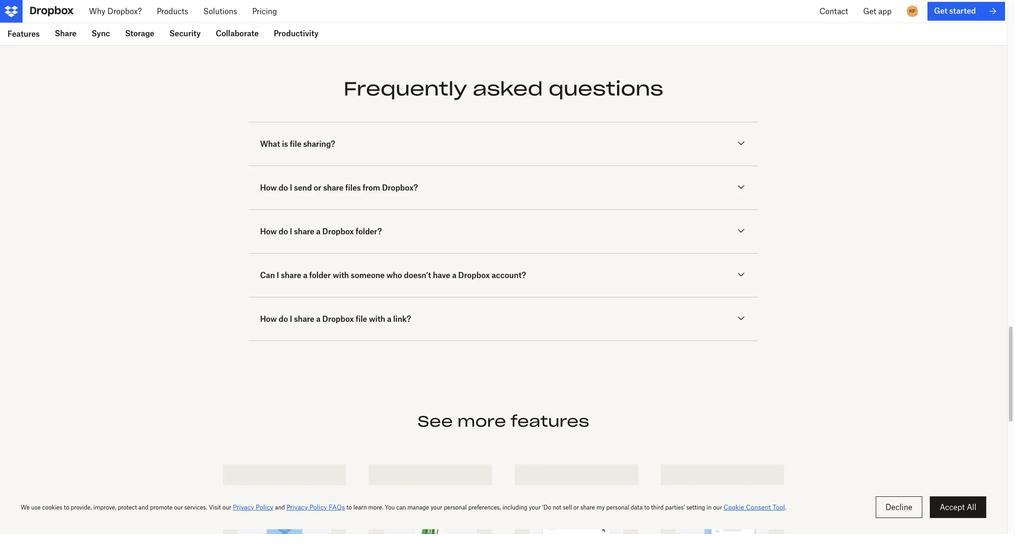 Task type: vqa. For each thing, say whether or not it's contained in the screenshot.
TOOLS FOR WORKING TOGETHER link
no



Task type: describe. For each thing, give the bounding box(es) containing it.
asked
[[473, 77, 543, 101]]

see more features
[[418, 412, 590, 431]]

kp
[[910, 8, 916, 14]]

pricing link
[[245, 0, 285, 23]]

collaborate button
[[208, 23, 266, 45]]

started
[[950, 6, 977, 16]]

dropbox for how do i share a dropbox file with a link?
[[323, 314, 354, 324]]

get app button
[[856, 0, 900, 23]]

or
[[314, 183, 322, 193]]

how do i share a dropbox file with a link?
[[260, 314, 411, 324]]

why
[[89, 7, 105, 16]]

a right have
[[452, 271, 457, 280]]

contact
[[820, 7, 849, 16]]

how for how do i share a dropbox file with a link?
[[260, 314, 277, 324]]

files
[[346, 183, 361, 193]]

1 horizontal spatial dropbox?
[[382, 183, 418, 193]]

can i share a folder with someone who doesn't have a dropbox account?
[[260, 271, 526, 280]]

products button
[[149, 0, 196, 23]]

1 horizontal spatial with
[[369, 314, 386, 324]]

what
[[260, 139, 280, 149]]

share button
[[47, 23, 84, 45]]

a left folder
[[303, 271, 308, 280]]

do for how do i share a dropbox folder?
[[279, 227, 288, 236]]

how do i send or share files from dropbox?
[[260, 183, 418, 193]]

share
[[55, 29, 77, 38]]

from
[[363, 183, 380, 193]]

productivity
[[274, 29, 319, 38]]

a down folder
[[316, 314, 321, 324]]

security button
[[162, 23, 208, 45]]

dropbox? inside dropdown button
[[108, 7, 142, 16]]

account?
[[492, 271, 526, 280]]

share right can at the left bottom of the page
[[281, 271, 301, 280]]

why dropbox? button
[[81, 0, 149, 23]]

more
[[458, 412, 506, 431]]

1 horizontal spatial file
[[356, 314, 367, 324]]

frequently
[[344, 77, 467, 101]]

sync
[[92, 29, 110, 38]]

questions
[[549, 77, 664, 101]]

how for how do i share a dropbox folder?
[[260, 227, 277, 236]]

someone
[[351, 271, 385, 280]]

features
[[511, 412, 590, 431]]

toggling the sharing permission for a shared file image
[[676, 480, 769, 534]]

link?
[[393, 314, 411, 324]]

what is file sharing?
[[260, 139, 335, 149]]

features link
[[0, 23, 47, 45]]

products
[[157, 7, 188, 16]]

is
[[282, 139, 288, 149]]



Task type: locate. For each thing, give the bounding box(es) containing it.
how do i share a dropbox folder?
[[260, 227, 382, 236]]

file
[[290, 139, 302, 149], [356, 314, 367, 324]]

how
[[260, 183, 277, 193], [260, 227, 277, 236], [260, 314, 277, 324]]

get
[[935, 6, 948, 16], [864, 7, 877, 16]]

i for how do i share a dropbox file with a link?
[[290, 314, 292, 324]]

get started
[[935, 6, 977, 16]]

collaborate
[[216, 29, 259, 38]]

doesn't
[[404, 271, 431, 280]]

with left 'link?' at left
[[369, 314, 386, 324]]

see
[[418, 412, 453, 431]]

i
[[290, 183, 292, 193], [290, 227, 292, 236], [277, 271, 279, 280], [290, 314, 292, 324]]

how for how do i send or share files from dropbox?
[[260, 183, 277, 193]]

0 horizontal spatial dropbox?
[[108, 7, 142, 16]]

app
[[879, 7, 892, 16]]

1 vertical spatial dropbox
[[459, 271, 490, 280]]

why dropbox?
[[89, 7, 142, 16]]

a
[[316, 227, 321, 236], [303, 271, 308, 280], [452, 271, 457, 280], [316, 314, 321, 324], [387, 314, 392, 324]]

3 do from the top
[[279, 314, 288, 324]]

i for how do i send or share files from dropbox?
[[290, 183, 292, 193]]

sync button
[[84, 23, 118, 45]]

2 how from the top
[[260, 227, 277, 236]]

kp button
[[906, 4, 921, 19]]

have
[[433, 271, 451, 280]]

with
[[333, 271, 349, 280], [369, 314, 386, 324]]

folder
[[309, 271, 331, 280]]

a left 'link?' at left
[[387, 314, 392, 324]]

1 vertical spatial dropbox?
[[382, 183, 418, 193]]

solutions
[[203, 7, 237, 16]]

dropbox?
[[108, 7, 142, 16], [382, 183, 418, 193]]

2 vertical spatial how
[[260, 314, 277, 324]]

0 vertical spatial file
[[290, 139, 302, 149]]

2 do from the top
[[279, 227, 288, 236]]

1 horizontal spatial get
[[935, 6, 948, 16]]

pricing
[[252, 7, 277, 16]]

solutions button
[[196, 0, 245, 23]]

share down folder
[[294, 314, 315, 324]]

a large file containing a rendering of a green elephant image
[[384, 480, 477, 534]]

share right or
[[323, 183, 344, 193]]

dropbox
[[323, 227, 354, 236], [459, 271, 490, 280], [323, 314, 354, 324]]

do
[[279, 183, 288, 193], [279, 227, 288, 236], [279, 314, 288, 324]]

do for how do i send or share files from dropbox?
[[279, 183, 288, 193]]

share down send
[[294, 227, 315, 236]]

who
[[387, 271, 402, 280]]

get started link
[[928, 2, 1006, 21]]

get left app
[[864, 7, 877, 16]]

frequently asked questions
[[344, 77, 664, 101]]

2 vertical spatial dropbox
[[323, 314, 354, 324]]

features
[[8, 29, 40, 39]]

a down or
[[316, 227, 321, 236]]

dropbox for how do i share a dropbox folder?
[[323, 227, 354, 236]]

how down can at the left bottom of the page
[[260, 314, 277, 324]]

0 horizontal spatial file
[[290, 139, 302, 149]]

2 vertical spatial do
[[279, 314, 288, 324]]

0 vertical spatial dropbox
[[323, 227, 354, 236]]

get for get started
[[935, 6, 948, 16]]

send
[[294, 183, 312, 193]]

3 how from the top
[[260, 314, 277, 324]]

security
[[170, 29, 201, 38]]

1 vertical spatial file
[[356, 314, 367, 324]]

i for how do i share a dropbox folder?
[[290, 227, 292, 236]]

dropbox? right from
[[382, 183, 418, 193]]

dropbox? up storage
[[108, 7, 142, 16]]

do for how do i share a dropbox file with a link?
[[279, 314, 288, 324]]

storage button
[[118, 23, 162, 45]]

sharing a folder with a teammate image
[[530, 480, 623, 534]]

0 horizontal spatial with
[[333, 271, 349, 280]]

1 vertical spatial with
[[369, 314, 386, 324]]

how left send
[[260, 183, 277, 193]]

folder?
[[356, 227, 382, 236]]

storage
[[125, 29, 154, 38]]

contact button
[[813, 0, 856, 23]]

get app
[[864, 7, 892, 16]]

0 vertical spatial do
[[279, 183, 288, 193]]

1 how from the top
[[260, 183, 277, 193]]

get for get app
[[864, 7, 877, 16]]

share
[[323, 183, 344, 193], [294, 227, 315, 236], [281, 271, 301, 280], [294, 314, 315, 324]]

0 vertical spatial dropbox?
[[108, 7, 142, 16]]

file left 'link?' at left
[[356, 314, 367, 324]]

0 vertical spatial with
[[333, 271, 349, 280]]

sharing?
[[303, 139, 335, 149]]

productivity button
[[266, 23, 326, 45]]

0 vertical spatial how
[[260, 183, 277, 193]]

get left the started
[[935, 6, 948, 16]]

1 vertical spatial do
[[279, 227, 288, 236]]

1 do from the top
[[279, 183, 288, 193]]

can
[[260, 271, 275, 280]]

how up can at the left bottom of the page
[[260, 227, 277, 236]]

get inside popup button
[[864, 7, 877, 16]]

with right folder
[[333, 271, 349, 280]]

online cloud storage icon image
[[238, 480, 332, 534]]

file right is
[[290, 139, 302, 149]]

0 horizontal spatial get
[[864, 7, 877, 16]]

1 vertical spatial how
[[260, 227, 277, 236]]



